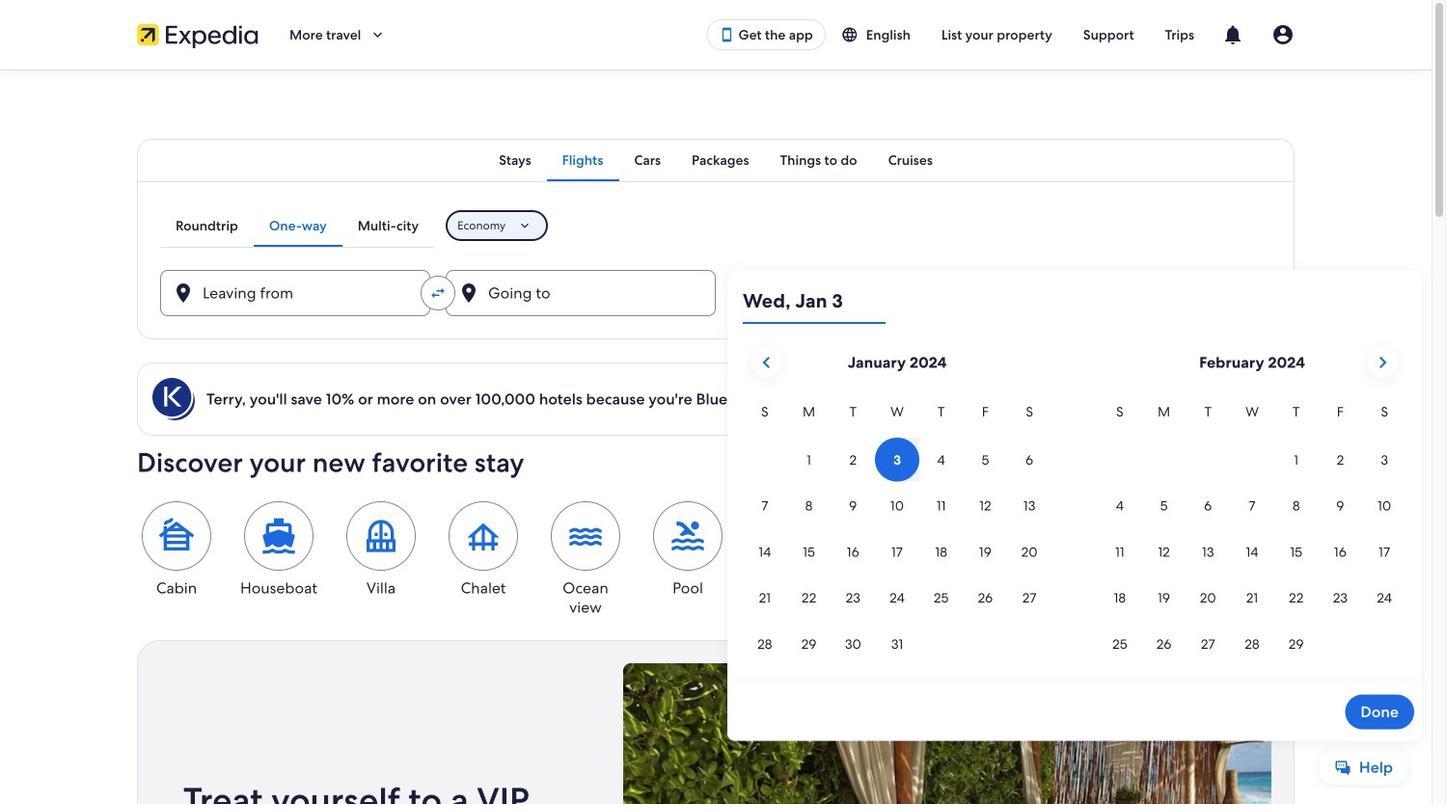 Task type: describe. For each thing, give the bounding box(es) containing it.
january 2024 element
[[743, 401, 1052, 668]]

1 vertical spatial tab list
[[160, 205, 434, 247]]

communication center icon image
[[1222, 23, 1245, 46]]

download the app button image
[[719, 27, 735, 42]]

0 vertical spatial tab list
[[137, 139, 1295, 181]]

expedia logo image
[[137, 21, 259, 48]]



Task type: locate. For each thing, give the bounding box(es) containing it.
more travel image
[[369, 26, 386, 43]]

small image
[[841, 26, 866, 43]]

previous month image
[[755, 351, 778, 374]]

terry image
[[1272, 23, 1295, 46]]

tab list
[[137, 139, 1295, 181], [160, 205, 434, 247]]

swap origin and destination values image
[[429, 285, 447, 302]]

february 2024 element
[[1098, 401, 1407, 668]]

next month image
[[1372, 351, 1395, 374]]

one key blue tier image
[[152, 378, 195, 421]]

main content
[[0, 69, 1432, 805]]

application
[[743, 340, 1407, 668]]



Task type: vqa. For each thing, say whether or not it's contained in the screenshot.
communication center icon
yes



